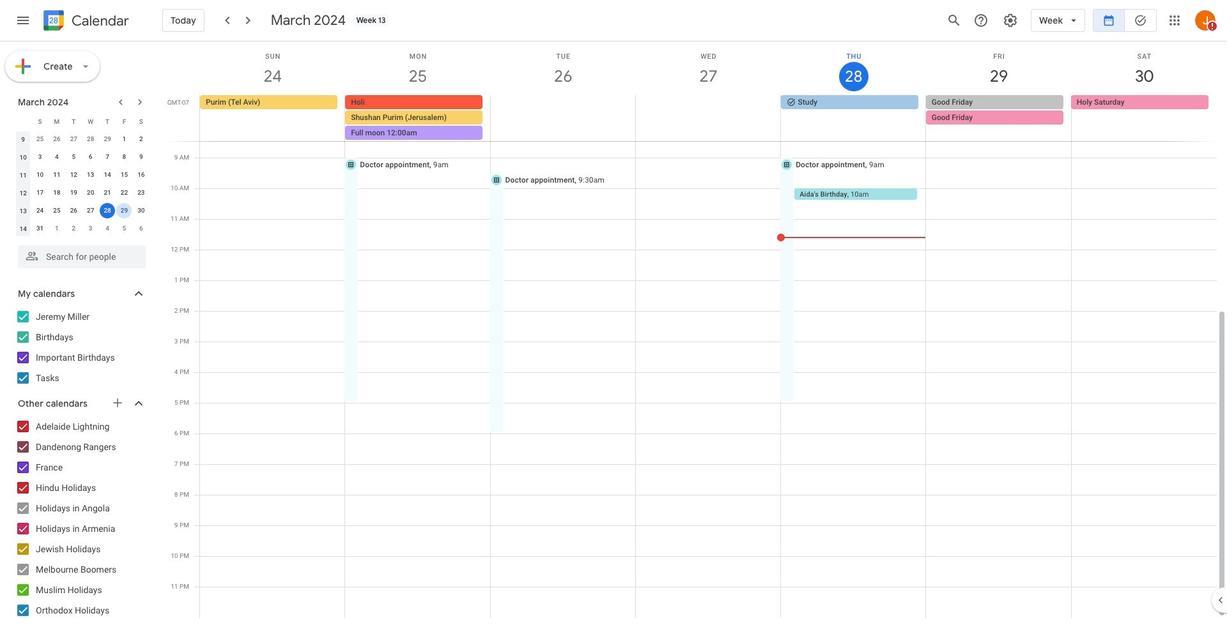 Task type: vqa. For each thing, say whether or not it's contained in the screenshot.
Wednesday, March 27 'element'
no



Task type: locate. For each thing, give the bounding box(es) containing it.
25 element
[[49, 203, 65, 219]]

24 element
[[32, 203, 48, 219]]

6 element
[[83, 150, 98, 165]]

heading
[[69, 13, 129, 28]]

11 element
[[49, 167, 65, 183]]

april 5 element
[[117, 221, 132, 237]]

26 element
[[66, 203, 81, 219]]

cell
[[345, 95, 491, 141], [491, 95, 636, 141], [636, 95, 781, 141], [926, 95, 1071, 141], [99, 202, 116, 220], [116, 202, 133, 220]]

april 6 element
[[133, 221, 149, 237]]

10 element
[[32, 167, 48, 183]]

row
[[194, 95, 1227, 141], [15, 113, 150, 130], [15, 130, 150, 148], [15, 148, 150, 166], [15, 166, 150, 184], [15, 184, 150, 202], [15, 202, 150, 220], [15, 220, 150, 238]]

main drawer image
[[15, 13, 31, 28]]

31 element
[[32, 221, 48, 237]]

column header
[[15, 113, 32, 130]]

2 element
[[133, 132, 149, 147]]

8 element
[[117, 150, 132, 165]]

23 element
[[133, 185, 149, 201]]

Search for people text field
[[26, 245, 138, 269]]

april 4 element
[[100, 221, 115, 237]]

13 element
[[83, 167, 98, 183]]

february 29 element
[[100, 132, 115, 147]]

february 26 element
[[49, 132, 65, 147]]

calendar element
[[41, 8, 129, 36]]

7 element
[[100, 150, 115, 165]]

grid
[[164, 42, 1227, 619]]

april 2 element
[[66, 221, 81, 237]]

20 element
[[83, 185, 98, 201]]

february 27 element
[[66, 132, 81, 147]]

29 element
[[117, 203, 132, 219]]

row group
[[15, 130, 150, 238]]

30 element
[[133, 203, 149, 219]]

21 element
[[100, 185, 115, 201]]

22 element
[[117, 185, 132, 201]]

None search field
[[0, 240, 159, 269]]

settings menu image
[[1003, 13, 1018, 28]]

april 1 element
[[49, 221, 65, 237]]



Task type: describe. For each thing, give the bounding box(es) containing it.
27 element
[[83, 203, 98, 219]]

5 element
[[66, 150, 81, 165]]

16 element
[[133, 167, 149, 183]]

add other calendars image
[[111, 397, 124, 410]]

18 element
[[49, 185, 65, 201]]

12 element
[[66, 167, 81, 183]]

17 element
[[32, 185, 48, 201]]

march 2024 grid
[[12, 113, 150, 238]]

other calendars list
[[3, 417, 159, 619]]

february 25 element
[[32, 132, 48, 147]]

28, today element
[[100, 203, 115, 219]]

row group inside march 2024 grid
[[15, 130, 150, 238]]

9 element
[[133, 150, 149, 165]]

1 element
[[117, 132, 132, 147]]

15 element
[[117, 167, 132, 183]]

april 3 element
[[83, 221, 98, 237]]

19 element
[[66, 185, 81, 201]]

column header inside march 2024 grid
[[15, 113, 32, 130]]

february 28 element
[[83, 132, 98, 147]]

my calendars list
[[3, 307, 159, 389]]

3 element
[[32, 150, 48, 165]]

heading inside calendar element
[[69, 13, 129, 28]]

4 element
[[49, 150, 65, 165]]

14 element
[[100, 167, 115, 183]]



